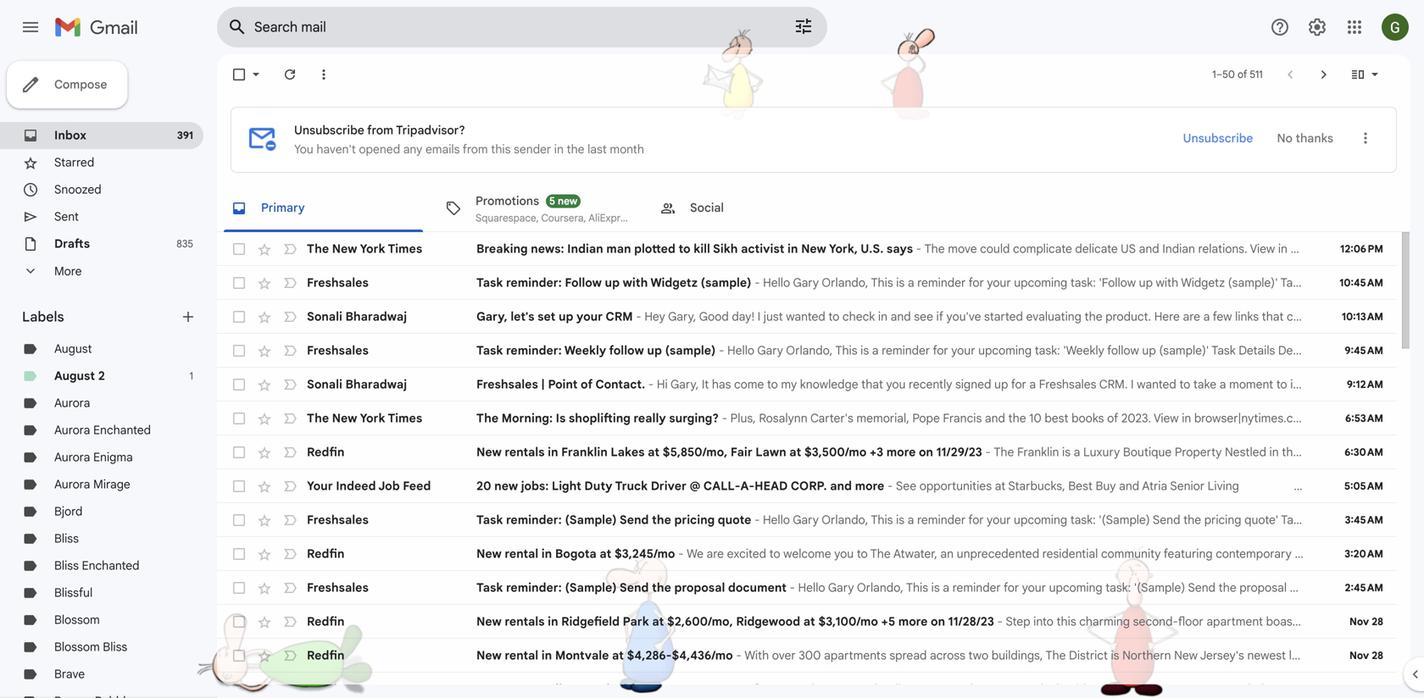 Task type: vqa. For each thing, say whether or not it's contained in the screenshot.


Task type: locate. For each thing, give the bounding box(es) containing it.
1 sonali bharadwaj from the top
[[307, 309, 407, 324]]

4 reminder: from the top
[[506, 581, 562, 596]]

0 vertical spatial on
[[919, 445, 934, 460]]

unsubscribe for unsubscribe from tripadvisor? you haven't opened any emails from this sender in the last month
[[294, 123, 364, 138]]

task: left 'follow
[[1071, 276, 1096, 290]]

spread
[[890, 649, 927, 663]]

august
[[54, 342, 92, 357], [54, 369, 95, 384]]

weekly
[[565, 343, 606, 358]]

task: for 'follow
[[1071, 276, 1096, 290]]

the left "last"
[[567, 142, 585, 157]]

york up your indeed job feed
[[360, 411, 385, 426]]

promotions
[[476, 194, 539, 209]]

1 horizontal spatial our
[[1267, 683, 1286, 697]]

0 vertical spatial wanted
[[786, 309, 826, 324]]

(sample) down the sikh
[[701, 276, 752, 290]]

sonali bharadwaj for gary, let's set up your crm - hey gary, good day! i just wanted to check in and see if you've started evaluating the product. here are a few links that could help you understand
[[307, 309, 407, 324]]

10:45 am
[[1340, 277, 1384, 290]]

up down here
[[1142, 343, 1156, 358]]

7 row from the top
[[217, 436, 1397, 470]]

to left check
[[829, 309, 840, 324]]

1 vertical spatial gary
[[757, 343, 783, 358]]

l
[[1423, 547, 1424, 562]]

friday left the sale
[[1066, 683, 1099, 697]]

month
[[610, 142, 644, 157]]

get
[[850, 683, 867, 697]]

snoozed link
[[54, 182, 101, 197]]

1 bharadwaj from the top
[[346, 309, 407, 324]]

bjord
[[54, 505, 83, 519]]

32 ‌ from the left
[[1337, 479, 1337, 494]]

product.
[[1106, 309, 1152, 324]]

2 our from the left
[[1267, 683, 1286, 697]]

starbucks,
[[1009, 479, 1066, 494]]

settings image
[[1307, 17, 1328, 37]]

gmail image
[[54, 10, 147, 44]]

rentals left ridgefield
[[505, 615, 545, 630]]

0 horizontal spatial follow
[[609, 343, 644, 358]]

1 vertical spatial 1
[[190, 370, 193, 383]]

0 vertical spatial co
[[1415, 276, 1424, 290]]

3 redfin from the top
[[307, 615, 345, 630]]

1 (sample) from the top
[[565, 513, 617, 528]]

1 inside labels navigation
[[190, 370, 193, 383]]

1 the new york times from the top
[[307, 242, 422, 256]]

for right deal
[[630, 683, 647, 697]]

60 ‌ from the left
[[1422, 479, 1422, 494]]

0 vertical spatial 28
[[1372, 616, 1384, 629]]

of right 50
[[1238, 68, 1248, 81]]

august up august 2 link
[[54, 342, 92, 357]]

sonali for freshsales | point of contact.
[[307, 377, 342, 392]]

0 vertical spatial (sample)
[[701, 276, 752, 290]]

just
[[764, 309, 783, 324]]

0 horizontal spatial wanted
[[786, 309, 826, 324]]

0 vertical spatial few
[[1213, 309, 1232, 324]]

(sample)'
[[1228, 276, 1278, 290], [1159, 343, 1209, 358]]

description: up understand
[[1348, 276, 1412, 290]]

franklin
[[561, 445, 608, 460]]

28 up community.
[[1372, 616, 1384, 629]]

days
[[807, 683, 833, 697]]

1 vertical spatial you
[[886, 377, 906, 392]]

2 vertical spatial this
[[871, 513, 893, 528]]

1 vertical spatial bliss
[[54, 559, 79, 574]]

reminder: for task reminder: weekly follow up (sample) - hello gary orlando, this is a reminder for your upcoming task: 'weekly follow up (sample)' task details description: check if we ca
[[506, 343, 562, 358]]

in left franklin
[[548, 445, 558, 460]]

sikh
[[713, 242, 738, 256]]

unsubscribe
[[294, 123, 364, 138], [1183, 131, 1254, 146]]

2 vertical spatial you
[[835, 547, 854, 562]]

we left extending
[[477, 683, 494, 697]]

2 aurora from the top
[[54, 423, 90, 438]]

1 for 1 50 of 511
[[1213, 68, 1217, 81]]

send down truck
[[620, 513, 649, 528]]

1 vertical spatial sonali
[[307, 377, 342, 392]]

reminder:
[[506, 276, 562, 290], [506, 343, 562, 358], [506, 513, 562, 528], [506, 581, 562, 596]]

more right +3
[[887, 445, 916, 460]]

11 ‌ from the left
[[1273, 479, 1273, 494]]

0 vertical spatial nov
[[1350, 616, 1369, 629]]

tab list containing promotions
[[217, 185, 1411, 232]]

0 horizontal spatial are
[[497, 683, 516, 697]]

2 horizontal spatial are
[[1183, 309, 1201, 324]]

0 vertical spatial that
[[1262, 309, 1284, 324]]

19 ‌ from the left
[[1297, 479, 1297, 494]]

1 vertical spatial bharadwaj
[[346, 377, 407, 392]]

details up help
[[1308, 276, 1344, 290]]

crm
[[606, 309, 633, 324]]

(sample)' up links
[[1228, 276, 1278, 290]]

bharadwaj for freshsales | point of contact. - hi gary, it has come to my knowledge that you recently signed up for a freshsales crm. i wanted to take a moment to introduce myself as your 
[[346, 377, 407, 392]]

times for breaking news: indian man plotted to kill sikh activist in new york, u.s. says -
[[388, 242, 422, 256]]

check
[[843, 309, 875, 324]]

1 vertical spatial sonali bharadwaj
[[307, 377, 407, 392]]

reminder: for task reminder: (sample) send the proposal document -
[[506, 581, 562, 596]]

new right 20
[[494, 479, 518, 494]]

new
[[558, 195, 578, 208], [494, 479, 518, 494]]

blossom down blissful
[[54, 613, 100, 628]]

reminder: up 'let's'
[[506, 276, 562, 290]]

coursera,
[[541, 212, 586, 225]]

a right here
[[1204, 309, 1210, 324]]

0 horizontal spatial good
[[699, 309, 729, 324]]

inbox tip region
[[231, 107, 1397, 173]]

enigma
[[93, 450, 133, 465]]

friday left offer
[[1362, 683, 1395, 697]]

the left atwater,
[[871, 547, 891, 562]]

0 vertical spatial bliss
[[54, 532, 79, 546]]

0 vertical spatial we
[[687, 547, 704, 562]]

follow up contact.
[[609, 343, 644, 358]]

1 times from the top
[[388, 242, 422, 256]]

the up your
[[307, 411, 329, 426]]

reminder: for task reminder: (sample) send the pricing quote - hello gary orlando, this is a reminder for your upcoming task: '(sample) send the pricing quote' task details description: co
[[506, 513, 562, 528]]

main content
[[217, 54, 1424, 699]]

over
[[772, 649, 796, 663]]

york
[[360, 242, 385, 256], [360, 411, 385, 426]]

1 horizontal spatial of
[[1107, 411, 1119, 426]]

send up "park"
[[620, 581, 649, 596]]

1 vertical spatial (sample)
[[665, 343, 716, 358]]

details up moment
[[1239, 343, 1276, 358]]

1 york from the top
[[360, 242, 385, 256]]

this down check
[[836, 343, 858, 358]]

1 nov from the top
[[1350, 616, 1369, 629]]

0 vertical spatial task:
[[1071, 276, 1096, 290]]

see
[[914, 309, 934, 324]]

this
[[491, 142, 511, 157]]

bliss for the bliss link
[[54, 532, 79, 546]]

11/28/23
[[948, 615, 994, 630]]

in inside unsubscribe from tripadvisor? you haven't opened any emails from this sender in the last month
[[554, 142, 564, 157]]

2 vertical spatial 28
[[1372, 684, 1384, 697]]

new
[[332, 242, 357, 256], [801, 242, 827, 256], [332, 411, 357, 426], [477, 445, 502, 460], [477, 547, 502, 562], [477, 615, 502, 630], [477, 649, 502, 663], [1174, 649, 1198, 663]]

- right document
[[790, 581, 795, 596]]

9 row from the top
[[217, 504, 1424, 538]]

freshsales for task reminder: weekly follow up (sample) - hello gary orlando, this is a reminder for your upcoming task: 'weekly follow up (sample)' task details description: check if we ca
[[307, 343, 369, 358]]

orlando,
[[822, 276, 869, 290], [786, 343, 833, 358], [822, 513, 869, 528]]

2 blossom from the top
[[54, 640, 100, 655]]

0 horizontal spatial of
[[581, 377, 593, 392]]

0 horizontal spatial that
[[862, 377, 883, 392]]

13 ‌ from the left
[[1279, 479, 1279, 494]]

-
[[916, 242, 922, 256], [755, 276, 760, 290], [636, 309, 642, 324], [719, 343, 724, 358], [648, 377, 654, 392], [722, 411, 728, 426], [986, 445, 991, 460], [888, 479, 893, 494], [755, 513, 760, 528], [678, 547, 684, 562], [790, 581, 795, 596], [998, 615, 1003, 630], [736, 649, 742, 663], [678, 683, 683, 697]]

co for hello gary orlando, this is a reminder for your upcoming task: 'follow up with widgetz (sample)' task details description: co
[[1415, 276, 1424, 290]]

two
[[969, 649, 989, 663]]

57 ‌ from the left
[[1413, 479, 1413, 494]]

- right quote
[[755, 513, 760, 528]]

2 friday from the left
[[1362, 683, 1395, 697]]

we
[[687, 547, 704, 562], [477, 683, 494, 697]]

of right point
[[581, 377, 593, 392]]

0 horizontal spatial you
[[835, 547, 854, 562]]

in right view on the right of page
[[1182, 411, 1192, 426]]

no
[[1277, 131, 1293, 146]]

pricing
[[674, 513, 715, 528], [1205, 513, 1242, 528]]

2 follow from the left
[[1107, 343, 1139, 358]]

1 vertical spatial from
[[463, 142, 488, 157]]

1 vertical spatial upcoming
[[979, 343, 1032, 358]]

3 aurora from the top
[[54, 450, 90, 465]]

14 row from the top
[[217, 673, 1424, 699]]

details for quote'
[[1309, 513, 1345, 528]]

1 horizontal spatial friday
[[1362, 683, 1395, 697]]

0 vertical spatial york
[[360, 242, 385, 256]]

4 redfin from the top
[[307, 649, 345, 663]]

memorial,
[[857, 411, 910, 426]]

0 vertical spatial sonali
[[307, 309, 342, 324]]

unsubscribe inside unsubscribe from tripadvisor? you haven't opened any emails from this sender in the last month
[[294, 123, 364, 138]]

3 28 from the top
[[1372, 684, 1384, 697]]

description: for quote'
[[1348, 513, 1413, 528]]

support image
[[1270, 17, 1291, 37]]

0 vertical spatial new
[[558, 195, 578, 208]]

to left my
[[767, 377, 778, 392]]

0 horizontal spatial unsubscribe
[[294, 123, 364, 138]]

task
[[477, 276, 503, 290], [1281, 276, 1305, 290], [477, 343, 503, 358], [1212, 343, 1236, 358], [477, 513, 503, 528], [1281, 513, 1306, 528], [477, 581, 503, 596]]

to left 'get'
[[836, 683, 847, 697]]

1 sonali from the top
[[307, 309, 342, 324]]

28 up tue, nov 28, 2023, 9:59 pm element
[[1372, 650, 1384, 663]]

4 ‌ from the left
[[1252, 479, 1252, 494]]

rentals down morning:
[[505, 445, 545, 460]]

2 vertical spatial task:
[[1071, 513, 1096, 528]]

unsubscribe inside button
[[1183, 131, 1254, 146]]

morning:
[[502, 411, 553, 426]]

6 ‌ from the left
[[1258, 479, 1258, 494]]

new inside promotions, 5 new messages, tab
[[558, 195, 578, 208]]

shoplifting
[[569, 411, 631, 426]]

1 vertical spatial blossom
[[54, 640, 100, 655]]

38 ‌ from the left
[[1355, 479, 1355, 494]]

compose
[[54, 77, 107, 92]]

starred
[[54, 155, 94, 170]]

2 redfin from the top
[[307, 547, 345, 562]]

luxury
[[1289, 649, 1322, 663]]

orlando, down york,
[[822, 276, 869, 290]]

your
[[987, 276, 1011, 290], [577, 309, 603, 324], [952, 343, 976, 358], [1399, 377, 1423, 392], [987, 513, 1011, 528]]

is down check
[[861, 343, 869, 358]]

the
[[567, 142, 585, 157], [1085, 309, 1103, 324], [1009, 411, 1026, 426], [1408, 411, 1424, 426], [652, 513, 671, 528], [1184, 513, 1202, 528], [652, 581, 671, 596], [870, 683, 888, 697]]

unprecedented
[[957, 547, 1040, 562]]

links
[[1235, 309, 1259, 324]]

1 vertical spatial reminder
[[882, 343, 930, 358]]

3 reminder: from the top
[[506, 513, 562, 528]]

with up crm
[[623, 276, 648, 290]]

from
[[367, 123, 393, 138], [463, 142, 488, 157]]

hello for hello gary orlando, this is a reminder for your upcoming task: 'follow up with widgetz (sample)' task details description: co
[[763, 276, 790, 290]]

follow
[[609, 343, 644, 358], [1107, 343, 1139, 358]]

upcoming up "evaluating"
[[1014, 276, 1068, 290]]

1 horizontal spatial widgetz
[[1181, 276, 1225, 290]]

day!
[[732, 309, 755, 324]]

hello for hello gary orlando, this is a reminder for your upcoming task: '(sample) send the pricing quote' task details description: co
[[763, 513, 790, 528]]

1 horizontal spatial 1
[[1213, 68, 1217, 81]]

sonali for gary, let's set up your crm
[[307, 309, 342, 324]]

that
[[1262, 309, 1284, 324], [862, 377, 883, 392]]

we are extending our deal for you! - you've got a few more days to get the discount. good news! our black friday sale is still on! we've extended our special black friday offer 
[[477, 683, 1424, 697]]

0 vertical spatial upcoming
[[1014, 276, 1068, 290]]

43 ‌ from the left
[[1370, 479, 1370, 494]]

the new york times up your indeed job feed
[[307, 411, 422, 426]]

head
[[755, 479, 788, 494]]

1 for 1
[[190, 370, 193, 383]]

1 horizontal spatial if
[[1384, 343, 1391, 358]]

hello up just
[[763, 276, 790, 290]]

1 vertical spatial york
[[360, 411, 385, 426]]

58 ‌ from the left
[[1416, 479, 1416, 494]]

job
[[378, 479, 400, 494]]

aurora for aurora enigma
[[54, 450, 90, 465]]

to left atwater,
[[857, 547, 868, 562]]

here
[[1155, 309, 1180, 324]]

proposal
[[674, 581, 725, 596]]

nov 28 up tue, nov 28, 2023, 9:59 pm element
[[1350, 650, 1384, 663]]

community.
[[1359, 649, 1421, 663]]

moment
[[1230, 377, 1274, 392]]

2 vertical spatial details
[[1309, 513, 1345, 528]]

4 aurora from the top
[[54, 477, 90, 492]]

few right got
[[754, 683, 774, 697]]

Search mail text field
[[254, 19, 746, 36]]

1 blossom from the top
[[54, 613, 100, 628]]

call-
[[704, 479, 741, 494]]

freshsales for task reminder: (sample) send the proposal document -
[[307, 581, 369, 596]]

1 horizontal spatial with
[[1156, 276, 1179, 290]]

1 vertical spatial enchanted
[[82, 559, 140, 574]]

upcoming down the started
[[979, 343, 1032, 358]]

- right 11/28/23
[[998, 615, 1003, 630]]

jersey's
[[1200, 649, 1245, 663]]

None search field
[[217, 7, 828, 47]]

31 ‌ from the left
[[1334, 479, 1334, 494]]

37 ‌ from the left
[[1352, 479, 1352, 494]]

few
[[1213, 309, 1232, 324], [754, 683, 774, 697]]

bedroom
[[1371, 547, 1420, 562]]

1 rentals from the top
[[505, 445, 545, 460]]

an
[[941, 547, 954, 562]]

aurora down aurora link
[[54, 423, 90, 438]]

send for quote
[[620, 513, 649, 528]]

pricing down @
[[674, 513, 715, 528]]

1 horizontal spatial unsubscribe
[[1183, 131, 1254, 146]]

24 ‌ from the left
[[1312, 479, 1312, 494]]

enchanted for aurora enchanted
[[93, 423, 151, 438]]

a right got
[[745, 683, 751, 697]]

28 inside tue, nov 28, 2023, 9:59 pm element
[[1372, 684, 1384, 697]]

13 row from the top
[[217, 639, 1424, 673]]

0 vertical spatial description:
[[1348, 276, 1412, 290]]

0 horizontal spatial if
[[937, 309, 944, 324]]

i right crm.
[[1131, 377, 1134, 392]]

5 ‌ from the left
[[1255, 479, 1255, 494]]

2 york from the top
[[360, 411, 385, 426]]

2 vertical spatial gary
[[793, 513, 819, 528]]

hello down head
[[763, 513, 790, 528]]

bharadwaj for gary, let's set up your crm - hey gary, good day! i just wanted to check in and see if you've started evaluating the product. here are a few links that could help you understand
[[346, 309, 407, 324]]

2 nov 28 from the top
[[1350, 650, 1384, 663]]

1 vertical spatial i
[[1131, 377, 1134, 392]]

follow
[[565, 276, 602, 290]]

1 horizontal spatial good
[[944, 683, 973, 697]]

york for the morning: is shoplifting really surging? - plus, rosalynn carter's memorial, pope francis and the 10 best books of 2023. view in browser|nytimes.com continue reading the
[[360, 411, 385, 426]]

aurora up bjord on the left bottom of page
[[54, 477, 90, 492]]

news!
[[976, 683, 1007, 697]]

and right buy
[[1119, 479, 1140, 494]]

our left special
[[1267, 683, 1286, 697]]

you right help
[[1346, 309, 1366, 324]]

6:53 am
[[1346, 413, 1384, 425]]

0 vertical spatial bharadwaj
[[346, 309, 407, 324]]

pricing down living on the bottom
[[1205, 513, 1242, 528]]

2 rentals from the top
[[505, 615, 545, 630]]

0 vertical spatial (sample)
[[565, 513, 617, 528]]

that right links
[[1262, 309, 1284, 324]]

2 sonali from the top
[[307, 377, 342, 392]]

0 vertical spatial nov 28
[[1350, 616, 1384, 629]]

up
[[605, 276, 620, 290], [1139, 276, 1153, 290], [559, 309, 574, 324], [647, 343, 662, 358], [1142, 343, 1156, 358], [995, 377, 1008, 392]]

freshsales for task reminder: follow up with widgetz (sample) - hello gary orlando, this is a reminder for your upcoming task: 'follow up with widgetz (sample)' task details description: co
[[307, 276, 369, 290]]

crm.
[[1100, 377, 1128, 392]]

to
[[679, 242, 691, 256], [829, 309, 840, 324], [767, 377, 778, 392], [1180, 377, 1191, 392], [1277, 377, 1288, 392], [770, 547, 781, 562], [857, 547, 868, 562], [1332, 547, 1343, 562], [836, 683, 847, 697]]

2 sonali bharadwaj from the top
[[307, 377, 407, 392]]

hello
[[763, 276, 790, 290], [728, 343, 755, 358], [763, 513, 790, 528]]

2 horizontal spatial of
[[1238, 68, 1248, 81]]

1 august from the top
[[54, 342, 92, 357]]

29 ‌ from the left
[[1328, 479, 1328, 494]]

14 ‌ from the left
[[1282, 479, 1282, 494]]

None checkbox
[[231, 66, 248, 83], [231, 241, 248, 258], [231, 410, 248, 427], [231, 478, 248, 495], [231, 546, 248, 563], [231, 614, 248, 631], [231, 66, 248, 83], [231, 241, 248, 258], [231, 410, 248, 427], [231, 478, 248, 495], [231, 546, 248, 563], [231, 614, 248, 631]]

1 vertical spatial nov 28
[[1350, 650, 1384, 663]]

15 ‌ from the left
[[1285, 479, 1285, 494]]

labels navigation
[[0, 54, 217, 699]]

aurora for aurora mirage
[[54, 477, 90, 492]]

25 ‌ from the left
[[1315, 479, 1316, 494]]

1 horizontal spatial (sample)'
[[1228, 276, 1278, 290]]

0 vertical spatial gary
[[793, 276, 819, 290]]

upcoming for 'follow
[[1014, 276, 1068, 290]]

1 vertical spatial that
[[862, 377, 883, 392]]

39 ‌ from the left
[[1358, 479, 1358, 494]]

rentals for ridgefield
[[505, 615, 545, 630]]

our left deal
[[580, 683, 599, 697]]

0 vertical spatial this
[[871, 276, 893, 290]]

1 vertical spatial august
[[54, 369, 95, 384]]

the inside unsubscribe from tripadvisor? you haven't opened any emails from this sender in the last month
[[567, 142, 585, 157]]

1 co from the top
[[1415, 276, 1424, 290]]

black right special
[[1330, 683, 1359, 697]]

aurora enchanted link
[[54, 423, 151, 438]]

august left '2'
[[54, 369, 95, 384]]

(sample) for proposal
[[565, 581, 617, 596]]

nov 28 down community.
[[1350, 684, 1384, 697]]

45 ‌ from the left
[[1376, 479, 1376, 494]]

new for 5
[[558, 195, 578, 208]]

aurora for aurora link
[[54, 396, 90, 411]]

rentals for franklin
[[505, 445, 545, 460]]

sonali bharadwaj for freshsales | point of contact. - hi gary, it has come to my knowledge that you recently signed up for a freshsales crm. i wanted to take a moment to introduce myself as your 
[[307, 377, 407, 392]]

0 vertical spatial enchanted
[[93, 423, 151, 438]]

0 vertical spatial orlando,
[[822, 276, 869, 290]]

0 horizontal spatial 1
[[190, 370, 193, 383]]

unsubscribe for unsubscribe
[[1183, 131, 1254, 146]]

for up you've
[[969, 276, 984, 290]]

ridgewood
[[736, 615, 801, 630]]

0 vertical spatial blossom
[[54, 613, 100, 628]]

2 co from the top
[[1416, 513, 1424, 528]]

$4,286-
[[627, 649, 672, 663]]

few left links
[[1213, 309, 1232, 324]]

row
[[217, 232, 1397, 266], [217, 266, 1424, 300], [217, 300, 1424, 334], [217, 334, 1424, 368], [217, 368, 1424, 402], [217, 402, 1424, 436], [217, 436, 1397, 470], [217, 470, 1424, 504], [217, 504, 1424, 538], [217, 538, 1424, 571], [217, 571, 1397, 605], [217, 605, 1397, 639], [217, 639, 1424, 673], [217, 673, 1424, 699]]

2 vertical spatial nov
[[1350, 684, 1369, 697]]

50
[[1223, 68, 1235, 81]]

27 ‌ from the left
[[1322, 479, 1322, 494]]

2 reminder: from the top
[[506, 343, 562, 358]]

tab list
[[217, 185, 1411, 232]]

for
[[969, 276, 984, 290], [933, 343, 949, 358], [1011, 377, 1027, 392], [969, 513, 984, 528], [630, 683, 647, 697]]

1 vertical spatial 28
[[1372, 650, 1384, 663]]

3 row from the top
[[217, 300, 1424, 334]]

1 horizontal spatial from
[[463, 142, 488, 157]]

0 horizontal spatial i
[[758, 309, 761, 324]]

- right you!
[[678, 683, 683, 697]]

are
[[1183, 309, 1201, 324], [707, 547, 724, 562], [497, 683, 516, 697]]

i left just
[[758, 309, 761, 324]]

1 vertical spatial (sample)
[[565, 581, 617, 596]]

2
[[98, 369, 105, 384]]

co up understand
[[1415, 276, 1424, 290]]

featuring
[[1164, 547, 1213, 562]]

northern
[[1123, 649, 1171, 663]]

1 vertical spatial nov
[[1350, 650, 1369, 663]]

1 vertical spatial the new york times
[[307, 411, 422, 426]]

compose button
[[7, 61, 128, 109]]

2 bharadwaj from the top
[[346, 377, 407, 392]]

1 vertical spatial hello
[[728, 343, 755, 358]]

new rental in montvale at $4,286-$4,436/mo - with over 300 apartments spread across two buildings, the district is northern new jersey's newest luxury rental community. c
[[477, 649, 1424, 663]]

20 ‌ from the left
[[1300, 479, 1300, 494]]

2 vertical spatial description:
[[1348, 513, 1413, 528]]

social
[[690, 201, 724, 215]]

haven't
[[317, 142, 356, 157]]

28 ‌ from the left
[[1325, 479, 1325, 494]]

1 vertical spatial task:
[[1035, 343, 1061, 358]]

0 vertical spatial the new york times
[[307, 242, 422, 256]]

0 vertical spatial i
[[758, 309, 761, 324]]

23 ‌ from the left
[[1309, 479, 1309, 494]]

10 ‌ from the left
[[1270, 479, 1270, 494]]

- left plus,
[[722, 411, 728, 426]]

0 vertical spatial are
[[1183, 309, 1201, 324]]

the up the featuring
[[1184, 513, 1202, 528]]

None checkbox
[[231, 275, 248, 292], [231, 309, 248, 326], [231, 343, 248, 360], [231, 376, 248, 393], [231, 444, 248, 461], [231, 512, 248, 529], [231, 580, 248, 597], [231, 648, 248, 665], [231, 682, 248, 699], [231, 275, 248, 292], [231, 309, 248, 326], [231, 343, 248, 360], [231, 376, 248, 393], [231, 444, 248, 461], [231, 512, 248, 529], [231, 580, 248, 597], [231, 648, 248, 665], [231, 682, 248, 699]]

this for hello gary orlando, this is a reminder for your upcoming task: 'follow up with widgetz (sample)' task details description: co
[[871, 276, 893, 290]]

unsubscribe up the haven't on the left top of the page
[[294, 123, 364, 138]]

1 horizontal spatial black
[[1330, 683, 1359, 697]]

rental for bogota
[[505, 547, 539, 562]]

the down primary tab
[[307, 242, 329, 256]]

reminder for hello gary orlando, this is a reminder for your upcoming task: '(sample) send the pricing quote' task details description: co
[[917, 513, 966, 528]]

new rentals in ridgefield park at $2,600/mo, ridgewood at $3,100/mo +5 more on 11/28/23 -
[[477, 615, 1006, 630]]

1 aurora from the top
[[54, 396, 90, 411]]

0 horizontal spatial with
[[623, 276, 648, 290]]

2 august from the top
[[54, 369, 95, 384]]

1 vertical spatial we
[[477, 683, 494, 697]]

nov
[[1350, 616, 1369, 629], [1350, 650, 1369, 663], [1350, 684, 1369, 697]]

hi
[[657, 377, 668, 392]]



Task type: describe. For each thing, give the bounding box(es) containing it.
5 row from the top
[[217, 368, 1424, 402]]

- left hi on the bottom
[[648, 377, 654, 392]]

social tab
[[646, 185, 860, 232]]

up right signed on the right of the page
[[995, 377, 1008, 392]]

- down activist
[[755, 276, 760, 290]]

you
[[294, 142, 314, 157]]

bjord link
[[54, 505, 83, 519]]

could
[[1287, 309, 1317, 324]]

really
[[634, 411, 666, 426]]

mirage
[[93, 477, 130, 492]]

the left morning:
[[477, 411, 499, 426]]

a right take
[[1220, 377, 1226, 392]]

your
[[307, 479, 333, 494]]

$4,436/mo
[[672, 649, 733, 663]]

9 ‌ from the left
[[1267, 479, 1267, 494]]

our
[[1010, 683, 1030, 697]]

9:45 am
[[1345, 345, 1384, 357]]

my
[[781, 377, 797, 392]]

2 widgetz from the left
[[1181, 276, 1225, 290]]

11 row from the top
[[217, 571, 1397, 605]]

0 horizontal spatial (sample)'
[[1159, 343, 1209, 358]]

bliss link
[[54, 532, 79, 546]]

1 vertical spatial this
[[836, 343, 858, 358]]

tue, nov 28, 2023, 9:59 pm element
[[1350, 682, 1384, 699]]

august 2
[[54, 369, 105, 384]]

contact.
[[596, 377, 645, 392]]

- left hey
[[636, 309, 642, 324]]

send down atria
[[1153, 513, 1181, 528]]

12 ‌ from the left
[[1276, 479, 1276, 494]]

rental right luxury
[[1325, 649, 1356, 663]]

older image
[[1316, 66, 1333, 83]]

53 ‌ from the left
[[1401, 479, 1401, 494]]

6 row from the top
[[217, 402, 1424, 436]]

up right follow
[[605, 276, 620, 290]]

40 ‌ from the left
[[1361, 479, 1361, 494]]

1 vertical spatial wanted
[[1137, 377, 1177, 392]]

aurora enigma link
[[54, 450, 133, 465]]

for down opportunities
[[969, 513, 984, 528]]

1 friday from the left
[[1066, 683, 1099, 697]]

upcoming for '(sample)
[[1014, 513, 1068, 528]]

up right set
[[559, 309, 574, 324]]

your up unprecedented
[[987, 513, 1011, 528]]

row containing wordpress.com
[[217, 673, 1424, 699]]

drafts link
[[54, 237, 90, 251]]

the left district at the right bottom of the page
[[1046, 649, 1066, 663]]

august for august link
[[54, 342, 92, 357]]

the left product.
[[1085, 309, 1103, 324]]

59 ‌ from the left
[[1419, 479, 1419, 494]]

22 ‌ from the left
[[1306, 479, 1306, 494]]

gary, right hey
[[668, 309, 696, 324]]

1 vertical spatial if
[[1384, 343, 1391, 358]]

a down says
[[908, 276, 915, 290]]

0 horizontal spatial we
[[477, 683, 494, 697]]

1 black from the left
[[1033, 683, 1063, 697]]

35 ‌ from the left
[[1346, 479, 1346, 494]]

a up atwater,
[[908, 513, 914, 528]]

inbox link
[[54, 128, 86, 143]]

835
[[177, 238, 193, 251]]

aurora for aurora enchanted
[[54, 423, 90, 438]]

to right excited
[[770, 547, 781, 562]]

send for document
[[620, 581, 649, 596]]

we
[[1394, 343, 1409, 358]]

reminder: for task reminder: follow up with widgetz (sample) - hello gary orlando, this is a reminder for your upcoming task: 'follow up with widgetz (sample)' task details description: co
[[506, 276, 562, 290]]

task reminder: (sample) send the proposal document -
[[477, 581, 798, 596]]

evaluating
[[1026, 309, 1082, 324]]

1 nov 28 from the top
[[1350, 616, 1384, 629]]

got
[[724, 683, 742, 697]]

redfin for new rental in bogota at $3,245/mo
[[307, 547, 345, 562]]

2 vertical spatial are
[[497, 683, 516, 697]]

redfin for new rentals in ridgefield park at $2,600/mo, ridgewood at $3,100/mo +5 more on 11/28/23
[[307, 615, 345, 630]]

gary, left it
[[671, 377, 699, 392]]

'(sample)
[[1099, 513, 1150, 528]]

excited
[[727, 547, 767, 562]]

gary for hello gary orlando, this is a reminder for your upcoming task: 'follow up with widgetz (sample)' task details description: co
[[793, 276, 819, 290]]

50 ‌ from the left
[[1391, 479, 1391, 494]]

$3,100/mo
[[819, 615, 878, 630]]

2 ‌ from the left
[[1246, 479, 1246, 494]]

unsubscribe from tripadvisor? you haven't opened any emails from this sender in the last month
[[294, 123, 644, 157]]

0 horizontal spatial few
[[754, 683, 774, 697]]

- left see
[[888, 479, 893, 494]]

at right "park"
[[652, 615, 664, 630]]

new for 20
[[494, 479, 518, 494]]

55 ‌ from the left
[[1407, 479, 1407, 494]]

refresh image
[[282, 66, 298, 83]]

1 with from the left
[[623, 276, 648, 290]]

more left days
[[777, 683, 804, 697]]

to left two-
[[1332, 547, 1343, 562]]

hey
[[645, 309, 665, 324]]

buy
[[1096, 479, 1116, 494]]

48 ‌ from the left
[[1385, 479, 1385, 494]]

up right 'follow
[[1139, 276, 1153, 290]]

park
[[623, 615, 649, 630]]

august for august 2
[[54, 369, 95, 384]]

2 black from the left
[[1330, 683, 1359, 697]]

8 ‌ from the left
[[1264, 479, 1264, 494]]

51 ‌ from the left
[[1395, 479, 1395, 494]]

1 pricing from the left
[[674, 513, 715, 528]]

your down you've
[[952, 343, 976, 358]]

bliss for bliss enchanted
[[54, 559, 79, 574]]

document
[[728, 581, 787, 596]]

in right check
[[878, 309, 888, 324]]

see
[[896, 479, 917, 494]]

your right as
[[1399, 377, 1423, 392]]

2 row from the top
[[217, 266, 1424, 300]]

task: for '(sample)
[[1071, 513, 1096, 528]]

living
[[1208, 479, 1240, 494]]

your indeed job feed
[[307, 479, 431, 494]]

details for (sample)'
[[1308, 276, 1344, 290]]

4 row from the top
[[217, 334, 1424, 368]]

we've
[[1179, 683, 1211, 697]]

this for hello gary orlando, this is a reminder for your upcoming task: '(sample) send the pricing quote' task details description: co
[[871, 513, 893, 528]]

1 28 from the top
[[1372, 616, 1384, 629]]

blossom link
[[54, 613, 100, 628]]

- right $3,245/mo
[[678, 547, 684, 562]]

to left kill
[[679, 242, 691, 256]]

1 vertical spatial details
[[1239, 343, 1276, 358]]

3 ‌ from the left
[[1249, 479, 1249, 494]]

jobs:
[[521, 479, 549, 494]]

41 ‌ from the left
[[1364, 479, 1364, 494]]

books
[[1072, 411, 1104, 426]]

21 ‌ from the left
[[1303, 479, 1303, 494]]

aurora mirage
[[54, 477, 130, 492]]

the down $3,245/mo
[[652, 581, 671, 596]]

at left starbucks, on the bottom right of the page
[[995, 479, 1006, 494]]

francis
[[943, 411, 982, 426]]

$3,500/mo
[[805, 445, 867, 460]]

2 vertical spatial of
[[1107, 411, 1119, 426]]

'weekly
[[1064, 343, 1105, 358]]

a up 10
[[1030, 377, 1036, 392]]

advanced search options image
[[787, 9, 821, 43]]

44 ‌ from the left
[[1373, 479, 1373, 494]]

3 nov from the top
[[1350, 684, 1369, 697]]

york for breaking news: indian man plotted to kill sikh activist in new york, u.s. says -
[[360, 242, 385, 256]]

1 widgetz from the left
[[651, 276, 698, 290]]

redfin for new rentals in franklin lakes at $5,850/mo, fair lawn at $3,500/mo +3 more on 11/29/23
[[307, 445, 345, 460]]

surging?
[[669, 411, 719, 426]]

and right corp.
[[830, 479, 852, 494]]

your up the started
[[987, 276, 1011, 290]]

at left '$4,286-' on the bottom
[[612, 649, 624, 663]]

the right 'get'
[[870, 683, 888, 697]]

- up has
[[719, 343, 724, 358]]

for right signed on the right of the page
[[1011, 377, 1027, 392]]

light
[[552, 479, 581, 494]]

reminder for hello gary orlando, this is a reminder for your upcoming task: 'follow up with widgetz (sample)' task details description: co
[[918, 276, 966, 290]]

gary for hello gary orlando, this is a reminder for your upcoming task: '(sample) send the pricing quote' task details description: co
[[793, 513, 819, 528]]

34 ‌ from the left
[[1343, 479, 1343, 494]]

- right 11/29/23
[[986, 445, 991, 460]]

1 follow from the left
[[609, 343, 644, 358]]

in up extending
[[542, 649, 552, 663]]

newest
[[1248, 649, 1286, 663]]

the down driver
[[652, 513, 671, 528]]

pope
[[913, 411, 940, 426]]

12 row from the top
[[217, 605, 1397, 639]]

enchanted for bliss enchanted
[[82, 559, 140, 574]]

at right bogota
[[600, 547, 612, 562]]

and left see
[[891, 309, 911, 324]]

0 vertical spatial you
[[1346, 309, 1366, 324]]

54 ‌ from the left
[[1404, 479, 1404, 494]]

46 ‌ from the left
[[1379, 479, 1379, 494]]

$5,850/mo,
[[663, 445, 728, 460]]

c
[[1424, 649, 1424, 663]]

ridgefield
[[561, 615, 620, 630]]

1 50 of 511
[[1213, 68, 1263, 81]]

task reminder: (sample) send the pricing quote - hello gary orlando, this is a reminder for your upcoming task: '(sample) send the pricing quote' task details description: co
[[477, 513, 1424, 528]]

1 vertical spatial on
[[931, 615, 945, 630]]

search mail image
[[222, 12, 253, 42]]

10 row from the top
[[217, 538, 1424, 571]]

33 ‌ from the left
[[1340, 479, 1340, 494]]

(sample) for pricing
[[565, 513, 617, 528]]

to right moment
[[1277, 377, 1288, 392]]

30 ‌ from the left
[[1331, 479, 1331, 494]]

is down see
[[896, 513, 905, 528]]

you!
[[650, 683, 675, 697]]

main content containing unsubscribe from tripadvisor?
[[217, 54, 1424, 699]]

primary tab
[[217, 185, 430, 232]]

tripadvisor,
[[641, 212, 694, 225]]

3 nov 28 from the top
[[1350, 684, 1384, 697]]

says
[[887, 242, 913, 256]]

1 our from the left
[[580, 683, 599, 697]]

york,
[[829, 242, 858, 256]]

activist
[[741, 242, 785, 256]]

labels
[[22, 309, 64, 326]]

at right "lakes"
[[648, 445, 660, 460]]

a down check
[[872, 343, 879, 358]]

26 ‌ from the left
[[1319, 479, 1319, 494]]

10:13 am
[[1342, 311, 1384, 323]]

1 horizontal spatial we
[[687, 547, 704, 562]]

row containing your indeed job feed
[[217, 470, 1424, 504]]

0 horizontal spatial from
[[367, 123, 393, 138]]

2 with from the left
[[1156, 276, 1179, 290]]

rental for montvale
[[505, 649, 539, 663]]

promotions, 5 new messages, tab
[[432, 185, 726, 232]]

at up "300"
[[804, 615, 815, 630]]

1 vertical spatial orlando,
[[786, 343, 833, 358]]

bogota
[[555, 547, 597, 562]]

5:05 am
[[1345, 480, 1384, 493]]

blissful link
[[54, 586, 93, 601]]

2 28 from the top
[[1372, 650, 1384, 663]]

aurora link
[[54, 396, 90, 411]]

wordpress.com
[[307, 683, 397, 697]]

is right district at the right bottom of the page
[[1111, 649, 1120, 663]]

1 vertical spatial are
[[707, 547, 724, 562]]

36 ‌ from the left
[[1349, 479, 1349, 494]]

up down hey
[[647, 343, 662, 358]]

tab list inside "main content"
[[217, 185, 1411, 232]]

52 ‌ from the left
[[1398, 479, 1398, 494]]

and right francis
[[985, 411, 1006, 426]]

at right lawn
[[790, 445, 801, 460]]

2023.
[[1122, 411, 1151, 426]]

10
[[1029, 411, 1042, 426]]

more down +3
[[855, 479, 885, 494]]

blossom for blossom bliss
[[54, 640, 100, 655]]

- left with
[[736, 649, 742, 663]]

49 ‌ from the left
[[1388, 479, 1388, 494]]

orlando, for hello gary orlando, this is a reminder for your upcoming task: 'follow up with widgetz (sample)' task details description: co
[[822, 276, 869, 290]]

more
[[54, 264, 82, 279]]

plus,
[[731, 411, 756, 426]]

18 ‌ from the left
[[1294, 479, 1294, 494]]

freshsales for task reminder: (sample) send the pricing quote - hello gary orlando, this is a reminder for your upcoming task: '(sample) send the pricing quote' task details description: co
[[307, 513, 369, 528]]

more right +5
[[899, 615, 928, 630]]

2 vertical spatial bliss
[[103, 640, 127, 655]]

17 ‌ from the left
[[1291, 479, 1291, 494]]

the new york times for breaking news: indian man plotted to kill sikh activist in new york, u.s. says -
[[307, 242, 422, 256]]

2 pricing from the left
[[1205, 513, 1242, 528]]

co for hello gary orlando, this is a reminder for your upcoming task: '(sample) send the pricing quote' task details description: co
[[1416, 513, 1424, 528]]

drafts
[[54, 237, 90, 251]]

0 vertical spatial if
[[937, 309, 944, 324]]

community
[[1101, 547, 1161, 562]]

check
[[1346, 343, 1381, 358]]

2 nov from the top
[[1350, 650, 1369, 663]]

the right reading
[[1408, 411, 1424, 426]]

- right says
[[916, 242, 922, 256]]

to left take
[[1180, 377, 1191, 392]]

7 ‌ from the left
[[1261, 479, 1261, 494]]

2:45 am
[[1345, 582, 1384, 595]]

the left 10
[[1009, 411, 1026, 426]]

16 ‌ from the left
[[1288, 479, 1288, 494]]

orlando, for hello gary orlando, this is a reminder for your upcoming task: '(sample) send the pricing quote' task details description: co
[[822, 513, 869, 528]]

9:12 am
[[1347, 379, 1384, 391]]

no thanks button
[[1265, 123, 1346, 153]]

times for the morning: is shoplifting really surging? - plus, rosalynn carter's memorial, pope francis and the 10 best books of 2023. view in browser|nytimes.com continue reading the
[[388, 411, 422, 426]]

56 ‌ from the left
[[1410, 479, 1410, 494]]

august link
[[54, 342, 92, 357]]

duty
[[585, 479, 613, 494]]

main menu image
[[20, 17, 41, 37]]

apartments
[[824, 649, 887, 663]]

gary, left 'let's'
[[477, 309, 508, 324]]

1 horizontal spatial few
[[1213, 309, 1232, 324]]

with
[[745, 649, 769, 663]]

freshsales | point of contact. - hi gary, it has come to my knowledge that you recently signed up for a freshsales crm. i wanted to take a moment to introduce myself as your 
[[477, 377, 1424, 392]]

is left the still
[[1127, 683, 1135, 697]]

1 vertical spatial description:
[[1279, 343, 1343, 358]]

the new york times for the morning: is shoplifting really surging? - plus, rosalynn carter's memorial, pope francis and the 10 best books of 2023. view in browser|nytimes.com continue reading the
[[307, 411, 422, 426]]

1 ‌ from the left
[[1243, 479, 1243, 494]]

in right activist
[[788, 242, 798, 256]]

tripadvisor?
[[396, 123, 465, 138]]

brave link
[[54, 667, 85, 682]]

task reminder: weekly follow up (sample) - hello gary orlando, this is a reminder for your upcoming task: 'weekly follow up (sample)' task details description: check if we ca
[[477, 343, 1424, 358]]

description: for (sample)'
[[1348, 276, 1412, 290]]

your left crm
[[577, 309, 603, 324]]

in left bogota
[[542, 547, 552, 562]]

more image
[[315, 66, 332, 83]]

47 ‌ from the left
[[1382, 479, 1382, 494]]

toggle split pane mode image
[[1350, 66, 1367, 83]]

started
[[984, 309, 1023, 324]]

for down gary, let's set up your crm - hey gary, good day! i just wanted to check in and see if you've started evaluating the product. here are a few links that could help you understand
[[933, 343, 949, 358]]

1 vertical spatial of
[[581, 377, 593, 392]]

1 row from the top
[[217, 232, 1397, 266]]

breaking news: indian man plotted to kill sikh activist in new york, u.s. says -
[[477, 242, 925, 256]]

labels heading
[[22, 309, 180, 326]]

reading
[[1365, 411, 1405, 426]]

42 ‌ from the left
[[1367, 479, 1367, 494]]

in left ridgefield
[[548, 615, 558, 630]]

0 vertical spatial of
[[1238, 68, 1248, 81]]

still
[[1138, 683, 1156, 697]]

1 horizontal spatial you
[[886, 377, 906, 392]]

take
[[1194, 377, 1217, 392]]

contemporary
[[1216, 547, 1292, 562]]

blossom for blossom link
[[54, 613, 100, 628]]

squarespace,
[[476, 212, 539, 225]]

is down says
[[896, 276, 905, 290]]

welcome
[[784, 547, 832, 562]]



